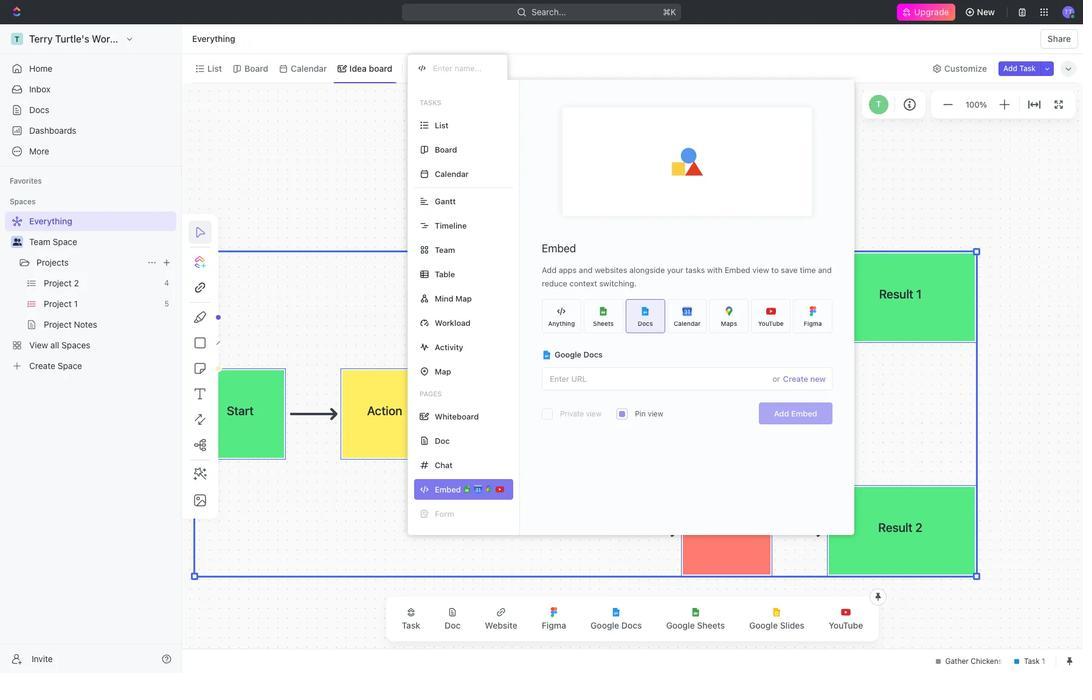 Task type: describe. For each thing, give the bounding box(es) containing it.
google slides button
[[740, 601, 815, 638]]

new
[[978, 7, 995, 17]]

add for add embed
[[774, 409, 790, 419]]

add embed button
[[759, 403, 833, 425]]

everything link
[[189, 32, 238, 46]]

new button
[[961, 2, 1003, 22]]

google for google slides 'button'
[[750, 621, 778, 631]]

add task
[[1004, 64, 1036, 73]]

0 horizontal spatial sheets
[[593, 320, 614, 327]]

t
[[877, 99, 882, 109]]

favorites
[[10, 176, 42, 186]]

to
[[772, 265, 779, 275]]

0 horizontal spatial youtube
[[759, 320, 784, 327]]

google for 'google sheets' button
[[667, 621, 695, 631]]

upgrade
[[915, 7, 950, 17]]

inbox link
[[5, 80, 176, 99]]

view button
[[408, 60, 447, 77]]

sidebar navigation
[[0, 24, 182, 674]]

dashboards link
[[5, 121, 176, 141]]

projects link
[[37, 253, 142, 273]]

pin view
[[635, 410, 664, 419]]

websites
[[595, 265, 628, 275]]

switching.
[[600, 279, 637, 288]]

context
[[570, 279, 597, 288]]

⌘k
[[663, 7, 677, 17]]

projects
[[37, 257, 69, 268]]

figma button
[[532, 601, 576, 638]]

2 horizontal spatial calendar
[[674, 320, 701, 327]]

space
[[53, 237, 77, 247]]

youtube inside youtube button
[[829, 621, 864, 631]]

docs link
[[5, 100, 176, 120]]

idea
[[350, 63, 367, 73]]

1 vertical spatial list
[[435, 120, 449, 130]]

private view
[[560, 410, 602, 419]]

board link
[[242, 60, 268, 77]]

1 vertical spatial map
[[435, 367, 451, 376]]

0 vertical spatial embed
[[542, 242, 576, 255]]

0 vertical spatial google docs
[[555, 350, 603, 360]]

embed inside add embed button
[[792, 409, 818, 419]]

mind
[[435, 294, 454, 303]]

idea board
[[350, 63, 393, 73]]

gantt
[[435, 196, 456, 206]]

doc inside "button"
[[445, 621, 461, 631]]

home link
[[5, 59, 176, 78]]

timeline
[[435, 221, 467, 230]]

team space
[[29, 237, 77, 247]]

1 and from the left
[[579, 265, 593, 275]]

new
[[811, 374, 826, 384]]

website
[[485, 621, 518, 631]]

docs inside google docs button
[[622, 621, 642, 631]]

table
[[435, 269, 455, 279]]

website button
[[475, 601, 527, 638]]

0 vertical spatial doc
[[435, 436, 450, 446]]

google docs inside button
[[591, 621, 642, 631]]

invite
[[32, 654, 53, 664]]

chat
[[435, 460, 453, 470]]

board
[[369, 63, 393, 73]]

share button
[[1041, 29, 1079, 49]]

google sheets
[[667, 621, 725, 631]]

view inside add apps and websites alongside your tasks with embed view to save time and reduce context switching.
[[753, 265, 770, 275]]

customize button
[[929, 60, 991, 77]]

upgrade link
[[898, 4, 956, 21]]

0 vertical spatial calendar
[[291, 63, 327, 73]]

task inside "button"
[[1020, 64, 1036, 73]]

tree inside the sidebar navigation
[[5, 212, 176, 376]]

100%
[[966, 100, 988, 109]]

100% button
[[964, 97, 990, 112]]

favorites button
[[5, 174, 47, 189]]

0 vertical spatial board
[[245, 63, 268, 73]]

everything
[[192, 33, 235, 44]]

form
[[435, 509, 455, 519]]

with
[[708, 265, 723, 275]]



Task type: vqa. For each thing, say whether or not it's contained in the screenshot.
Google Slides button "Google"
yes



Task type: locate. For each thing, give the bounding box(es) containing it.
alongside
[[630, 265, 665, 275]]

view for private view
[[586, 410, 602, 419]]

doc button
[[435, 601, 471, 638]]

your
[[667, 265, 684, 275]]

figma right website
[[542, 621, 567, 631]]

team inside the sidebar navigation
[[29, 237, 50, 247]]

add embed
[[774, 409, 818, 419]]

create
[[784, 374, 809, 384]]

google for google docs button
[[591, 621, 620, 631]]

save
[[781, 265, 798, 275]]

1 horizontal spatial task
[[1020, 64, 1036, 73]]

board
[[245, 63, 268, 73], [435, 145, 457, 154]]

1 vertical spatial task
[[402, 621, 421, 631]]

calendar left the "maps"
[[674, 320, 701, 327]]

2 vertical spatial add
[[774, 409, 790, 419]]

google
[[555, 350, 582, 360], [591, 621, 620, 631], [667, 621, 695, 631], [750, 621, 778, 631]]

add for add task
[[1004, 64, 1018, 73]]

0 horizontal spatial team
[[29, 237, 50, 247]]

pages
[[420, 390, 442, 398]]

0 vertical spatial sheets
[[593, 320, 614, 327]]

private
[[560, 410, 584, 419]]

mind map
[[435, 294, 472, 303]]

0 horizontal spatial calendar
[[291, 63, 327, 73]]

map right "mind"
[[456, 294, 472, 303]]

map down activity
[[435, 367, 451, 376]]

0 vertical spatial add
[[1004, 64, 1018, 73]]

google slides
[[750, 621, 805, 631]]

task
[[1020, 64, 1036, 73], [402, 621, 421, 631]]

0 horizontal spatial task
[[402, 621, 421, 631]]

1 horizontal spatial calendar
[[435, 169, 469, 179]]

2 horizontal spatial embed
[[792, 409, 818, 419]]

tree
[[5, 212, 176, 376]]

1 horizontal spatial view
[[648, 410, 664, 419]]

Enter URL text field
[[543, 368, 773, 390]]

1 horizontal spatial embed
[[725, 265, 751, 275]]

pin
[[635, 410, 646, 419]]

view left to on the right of page
[[753, 265, 770, 275]]

0 vertical spatial youtube
[[759, 320, 784, 327]]

embed up 'apps'
[[542, 242, 576, 255]]

2 vertical spatial embed
[[792, 409, 818, 419]]

calendar
[[291, 63, 327, 73], [435, 169, 469, 179], [674, 320, 701, 327]]

2 horizontal spatial view
[[753, 265, 770, 275]]

board right list link in the left of the page
[[245, 63, 268, 73]]

0 horizontal spatial list
[[207, 63, 222, 73]]

1 vertical spatial board
[[435, 145, 457, 154]]

add inside button
[[774, 409, 790, 419]]

task button
[[392, 601, 430, 638]]

list down tasks
[[435, 120, 449, 130]]

embed inside add apps and websites alongside your tasks with embed view to save time and reduce context switching.
[[725, 265, 751, 275]]

sheets
[[593, 320, 614, 327], [697, 621, 725, 631]]

figma inside button
[[542, 621, 567, 631]]

youtube
[[759, 320, 784, 327], [829, 621, 864, 631]]

maps
[[721, 320, 738, 327]]

0 horizontal spatial board
[[245, 63, 268, 73]]

and up context
[[579, 265, 593, 275]]

calendar up the gantt
[[435, 169, 469, 179]]

0 vertical spatial list
[[207, 63, 222, 73]]

1 vertical spatial doc
[[445, 621, 461, 631]]

dashboards
[[29, 125, 76, 136]]

time
[[800, 265, 816, 275]]

tree containing team space
[[5, 212, 176, 376]]

team up table
[[435, 245, 455, 255]]

1 horizontal spatial team
[[435, 245, 455, 255]]

add apps and websites alongside your tasks with embed view to save time and reduce context switching.
[[542, 265, 832, 288]]

add inside "button"
[[1004, 64, 1018, 73]]

docs inside docs link
[[29, 105, 49, 115]]

tasks
[[686, 265, 705, 275]]

1 vertical spatial sheets
[[697, 621, 725, 631]]

team for team
[[435, 245, 455, 255]]

2 vertical spatial calendar
[[674, 320, 701, 327]]

reduce
[[542, 279, 568, 288]]

add for add apps and websites alongside your tasks with embed view to save time and reduce context switching.
[[542, 265, 557, 275]]

embed right "with"
[[725, 265, 751, 275]]

tasks
[[420, 99, 442, 106]]

whiteboard
[[435, 412, 479, 421]]

sheets inside 'google sheets' button
[[697, 621, 725, 631]]

add
[[1004, 64, 1018, 73], [542, 265, 557, 275], [774, 409, 790, 419]]

workload
[[435, 318, 471, 328]]

home
[[29, 63, 52, 74]]

1 horizontal spatial sheets
[[697, 621, 725, 631]]

1 vertical spatial youtube
[[829, 621, 864, 631]]

list inside list link
[[207, 63, 222, 73]]

or
[[773, 374, 780, 384]]

1 vertical spatial figma
[[542, 621, 567, 631]]

view button
[[408, 54, 447, 83]]

view for pin view
[[648, 410, 664, 419]]

2 horizontal spatial add
[[1004, 64, 1018, 73]]

1 vertical spatial embed
[[725, 265, 751, 275]]

google sheets button
[[657, 601, 735, 638]]

add up reduce
[[542, 265, 557, 275]]

idea board link
[[347, 60, 393, 77]]

0 horizontal spatial figma
[[542, 621, 567, 631]]

2 and from the left
[[819, 265, 832, 275]]

view right private
[[586, 410, 602, 419]]

team right user group image
[[29, 237, 50, 247]]

0 horizontal spatial map
[[435, 367, 451, 376]]

team space link
[[29, 232, 174, 252]]

and right time
[[819, 265, 832, 275]]

anything
[[548, 320, 575, 327]]

0 horizontal spatial view
[[586, 410, 602, 419]]

1 horizontal spatial board
[[435, 145, 457, 154]]

team
[[29, 237, 50, 247], [435, 245, 455, 255]]

0 vertical spatial figma
[[804, 320, 822, 327]]

figma down time
[[804, 320, 822, 327]]

doc
[[435, 436, 450, 446], [445, 621, 461, 631]]

inbox
[[29, 84, 51, 94]]

1 horizontal spatial list
[[435, 120, 449, 130]]

doc right "task" button
[[445, 621, 461, 631]]

youtube right the "maps"
[[759, 320, 784, 327]]

add task button
[[999, 61, 1041, 76]]

youtube right slides
[[829, 621, 864, 631]]

add right customize
[[1004, 64, 1018, 73]]

list down everything link
[[207, 63, 222, 73]]

0 horizontal spatial embed
[[542, 242, 576, 255]]

1 vertical spatial add
[[542, 265, 557, 275]]

google docs button
[[581, 601, 652, 638]]

list link
[[205, 60, 222, 77]]

0 horizontal spatial add
[[542, 265, 557, 275]]

1 horizontal spatial and
[[819, 265, 832, 275]]

embed down or create new
[[792, 409, 818, 419]]

google inside 'button'
[[750, 621, 778, 631]]

share
[[1048, 33, 1072, 44]]

user group image
[[12, 239, 22, 246]]

0 vertical spatial map
[[456, 294, 472, 303]]

spaces
[[10, 197, 36, 206]]

docs
[[29, 105, 49, 115], [638, 320, 653, 327], [584, 350, 603, 360], [622, 621, 642, 631]]

add inside add apps and websites alongside your tasks with embed view to save time and reduce context switching.
[[542, 265, 557, 275]]

calendar link
[[289, 60, 327, 77]]

view
[[424, 63, 443, 73]]

slides
[[781, 621, 805, 631]]

1 horizontal spatial add
[[774, 409, 790, 419]]

figma
[[804, 320, 822, 327], [542, 621, 567, 631]]

team for team space
[[29, 237, 50, 247]]

Enter name... field
[[432, 63, 498, 74]]

board down tasks
[[435, 145, 457, 154]]

1 horizontal spatial map
[[456, 294, 472, 303]]

1 vertical spatial google docs
[[591, 621, 642, 631]]

customize
[[945, 63, 988, 73]]

view
[[753, 265, 770, 275], [586, 410, 602, 419], [648, 410, 664, 419]]

calendar left idea
[[291, 63, 327, 73]]

or create new
[[773, 374, 826, 384]]

doc up chat
[[435, 436, 450, 446]]

0 horizontal spatial and
[[579, 265, 593, 275]]

list
[[207, 63, 222, 73], [435, 120, 449, 130]]

search...
[[532, 7, 566, 17]]

task inside button
[[402, 621, 421, 631]]

view right "pin"
[[648, 410, 664, 419]]

map
[[456, 294, 472, 303], [435, 367, 451, 376]]

add down or
[[774, 409, 790, 419]]

apps
[[559, 265, 577, 275]]

0 vertical spatial task
[[1020, 64, 1036, 73]]

1 vertical spatial calendar
[[435, 169, 469, 179]]

1 horizontal spatial youtube
[[829, 621, 864, 631]]

youtube button
[[820, 601, 873, 638]]

1 horizontal spatial figma
[[804, 320, 822, 327]]

activity
[[435, 342, 464, 352]]



